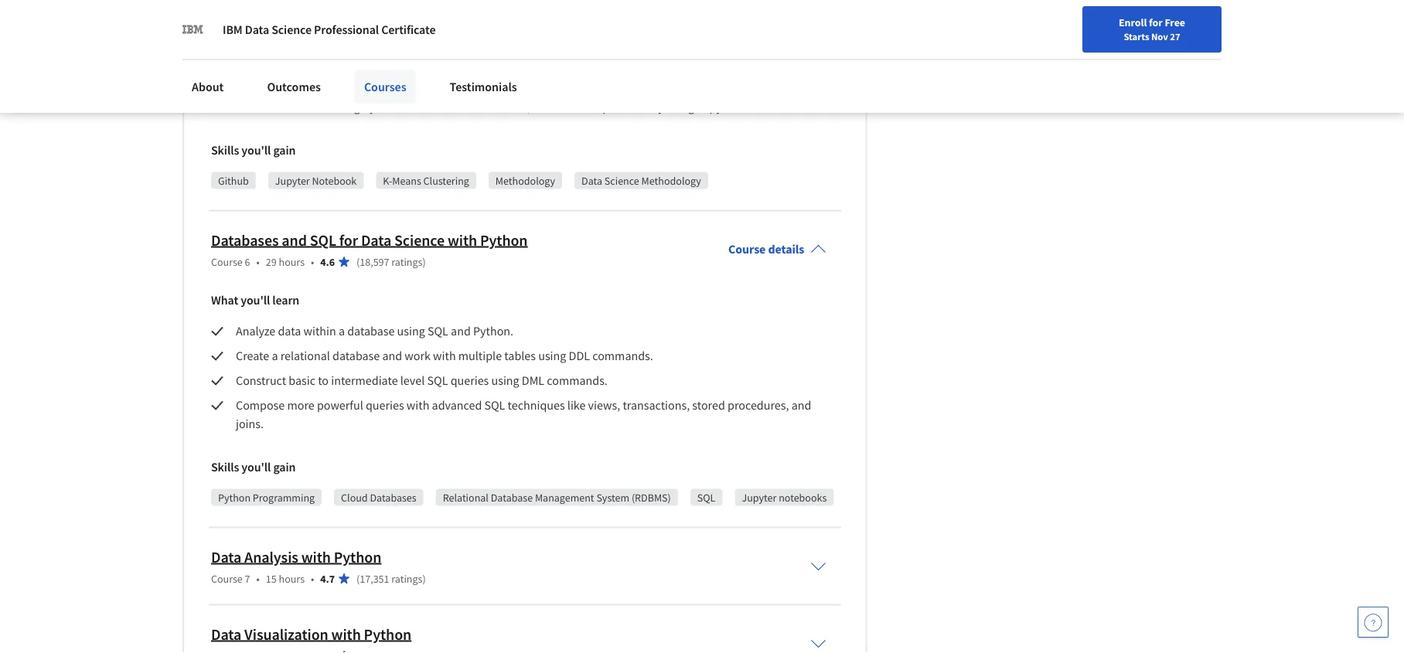 Task type: locate. For each thing, give the bounding box(es) containing it.
gain
[[273, 143, 296, 158], [273, 460, 296, 475]]

a right create
[[272, 348, 278, 364]]

1 horizontal spatial like
[[568, 398, 586, 413]]

1 horizontal spatial of
[[489, 50, 499, 65]]

python. up plotly
[[638, 75, 678, 90]]

courses link
[[355, 70, 416, 104]]

dashboard
[[274, 99, 330, 115]]

methodology down build a dashboard using python and libraries like pandas, beautiful soup and plotly using jupyter notebook.
[[496, 174, 556, 188]]

(
[[357, 255, 360, 269], [357, 572, 360, 586]]

of
[[303, 25, 313, 41], [489, 50, 499, 65]]

construct basic to intermediate level sql queries using dml commands.
[[236, 373, 610, 389]]

data up libraries
[[425, 75, 448, 90]]

1 vertical spatial python.
[[473, 324, 514, 339]]

jupyter left notebooks
[[742, 491, 777, 505]]

0 vertical spatial like
[[469, 99, 488, 115]]

1 vertical spatial skills
[[211, 143, 239, 158]]

1 methodology from the left
[[496, 174, 556, 188]]

•
[[257, 255, 260, 269], [311, 255, 314, 269], [257, 572, 260, 586], [311, 572, 314, 586]]

python
[[373, 50, 410, 65], [268, 75, 305, 90], [385, 75, 422, 90], [363, 99, 400, 115], [480, 230, 528, 250], [218, 491, 251, 505], [334, 548, 382, 567], [364, 625, 412, 644]]

play
[[236, 25, 258, 41]]

jupyter notebooks
[[742, 491, 827, 505]]

cloud databases
[[341, 491, 417, 505]]

4.6
[[321, 255, 335, 269]]

show notifications image
[[1196, 19, 1215, 38]]

you'll
[[242, 143, 271, 158], [241, 293, 270, 308], [242, 460, 271, 475]]

1 horizontal spatial methodology
[[642, 174, 702, 188]]

0 vertical spatial python.
[[638, 75, 678, 90]]

1 hours from the top
[[279, 255, 305, 269]]

for
[[1150, 15, 1163, 29], [538, 50, 552, 65], [339, 230, 358, 250]]

0 vertical spatial the
[[261, 25, 278, 41]]

2 vertical spatial you'll
[[242, 460, 271, 475]]

libraries
[[425, 99, 467, 115]]

language
[[439, 50, 486, 65]]

1 ) from the top
[[423, 255, 426, 269]]

0 vertical spatial for
[[1150, 15, 1163, 29]]

of left 'choice' at the top left of the page
[[489, 50, 499, 65]]

apply python fundamentals, python data structures, and working with data in python.
[[236, 75, 678, 90]]

data analysis with python
[[211, 548, 382, 567]]

sql right advanced
[[485, 398, 505, 413]]

build a dashboard using python and libraries like pandas, beautiful soup and plotly using jupyter notebook.
[[236, 99, 792, 115]]

1 ratings from the top
[[392, 255, 423, 269]]

python. up the "multiple"
[[473, 324, 514, 339]]

github
[[218, 174, 249, 188]]

notebooks
[[779, 491, 827, 505]]

k-
[[383, 174, 392, 188]]

1 horizontal spatial working
[[530, 75, 572, 90]]

course left 7
[[211, 572, 243, 586]]

python.
[[638, 75, 678, 90], [473, 324, 514, 339]]

0 vertical spatial (
[[357, 255, 360, 269]]

for up ( 18,597 ratings )
[[339, 230, 358, 250]]

data down 'soup'
[[582, 174, 603, 188]]

2 vertical spatial skills
[[211, 460, 239, 475]]

outcomes link
[[258, 70, 330, 104]]

for inside 'enroll for free starts nov 27'
[[1150, 15, 1163, 29]]

0 vertical spatial you'll
[[242, 143, 271, 158]]

you'll for python programming
[[242, 460, 271, 475]]

0 vertical spatial of
[[303, 25, 313, 41]]

a right "build"
[[266, 99, 272, 115]]

ddl
[[569, 348, 590, 364]]

of right role
[[303, 25, 313, 41]]

1 horizontal spatial databases
[[370, 491, 417, 505]]

data
[[425, 75, 448, 90], [600, 75, 623, 90], [278, 324, 301, 339]]

2 horizontal spatial for
[[1150, 15, 1163, 29]]

for up the nov
[[1150, 15, 1163, 29]]

like down testimonials
[[469, 99, 488, 115]]

1 vertical spatial commands.
[[547, 373, 608, 389]]

using up work
[[397, 324, 425, 339]]

2 horizontal spatial jupyter
[[742, 491, 777, 505]]

2 ) from the top
[[423, 572, 426, 586]]

0 horizontal spatial for
[[339, 230, 358, 250]]

to
[[318, 373, 329, 389]]

dml
[[522, 373, 545, 389]]

2 vertical spatial for
[[339, 230, 358, 250]]

database
[[348, 324, 395, 339], [333, 348, 380, 364]]

) right 18,597
[[423, 255, 426, 269]]

like left views,
[[568, 398, 586, 413]]

0 vertical spatial databases
[[211, 230, 279, 250]]

and right the procedures,
[[792, 398, 812, 413]]

project.
[[562, 25, 602, 41]]

sql up 4.6
[[310, 230, 336, 250]]

0 horizontal spatial methodology
[[496, 174, 556, 188]]

system
[[597, 491, 630, 505]]

what you'll learn
[[211, 293, 300, 308]]

for down real
[[538, 50, 552, 65]]

27
[[1171, 30, 1181, 43]]

0 horizontal spatial of
[[303, 25, 313, 41]]

the right -
[[419, 50, 436, 65]]

0 vertical spatial hours
[[279, 255, 305, 269]]

jupyter
[[697, 99, 737, 115], [275, 174, 310, 188], [742, 491, 777, 505]]

joins.
[[236, 417, 264, 432]]

2 ratings from the top
[[392, 572, 423, 586]]

data up your
[[324, 25, 348, 41]]

gain up programming
[[273, 460, 296, 475]]

1 vertical spatial (
[[357, 572, 360, 586]]

0 vertical spatial database
[[348, 324, 395, 339]]

0 vertical spatial in
[[361, 50, 371, 65]]

( down databases and sql for data science with python link
[[357, 255, 360, 269]]

1 vertical spatial hours
[[279, 572, 305, 586]]

1 vertical spatial of
[[489, 50, 499, 65]]

and up course 6 • 29 hours •
[[282, 230, 307, 250]]

professional
[[314, 22, 379, 37]]

using
[[332, 99, 360, 115], [667, 99, 695, 115], [397, 324, 425, 339], [539, 348, 567, 364], [492, 373, 520, 389]]

skills up fundamentals,
[[331, 50, 358, 65]]

2 vertical spatial jupyter
[[742, 491, 777, 505]]

relational
[[281, 348, 330, 364]]

1 horizontal spatial data
[[425, 75, 448, 90]]

0 vertical spatial queries
[[451, 373, 489, 389]]

nov
[[1152, 30, 1169, 43]]

data left visualization
[[211, 625, 242, 644]]

1 vertical spatial )
[[423, 572, 426, 586]]

ratings for python
[[392, 572, 423, 586]]

0 horizontal spatial python.
[[473, 324, 514, 339]]

and right 'soup'
[[612, 99, 632, 115]]

with inside compose more powerful queries with advanced sql techniques like views, transactions, stored procedures, and joins.
[[407, 398, 430, 413]]

in down scientist
[[361, 50, 371, 65]]

course left details
[[729, 242, 766, 257]]

you'll up github
[[242, 143, 271, 158]]

soup
[[583, 99, 610, 115]]

demonstrate your skills in python - the language of choice for data science and data analysis.
[[236, 50, 720, 65]]

management
[[535, 491, 595, 505]]

skills up github
[[211, 143, 239, 158]]

a
[[316, 25, 322, 41], [532, 25, 538, 41], [266, 99, 272, 115], [339, 324, 345, 339], [272, 348, 278, 364]]

course details
[[729, 242, 805, 257]]

ratings
[[392, 255, 423, 269], [392, 572, 423, 586]]

1 vertical spatial like
[[568, 398, 586, 413]]

methodology down plotly
[[642, 174, 702, 188]]

pandas,
[[490, 99, 531, 115]]

0 vertical spatial commands.
[[593, 348, 654, 364]]

relational
[[443, 491, 489, 505]]

you'll left the learn
[[241, 293, 270, 308]]

None search field
[[221, 10, 592, 41]]

course details button
[[716, 220, 839, 279]]

0 vertical spatial ratings
[[392, 255, 423, 269]]

skills you'll gain up github
[[211, 143, 296, 158]]

hours for and
[[279, 255, 305, 269]]

on
[[516, 25, 529, 41]]

clustering
[[424, 174, 469, 188]]

1 skills you'll gain from the top
[[211, 143, 296, 158]]

tables
[[505, 348, 536, 364]]

1 horizontal spatial the
[[419, 50, 436, 65]]

working up the demonstrate your skills in python - the language of choice for data science and data analysis.
[[471, 25, 513, 41]]

relational database management system (rdbms)
[[443, 491, 671, 505]]

in
[[361, 50, 371, 65], [626, 75, 635, 90]]

0 horizontal spatial working
[[471, 25, 513, 41]]

1 horizontal spatial for
[[538, 50, 552, 65]]

sql
[[310, 230, 336, 250], [428, 324, 449, 339], [427, 373, 448, 389], [485, 398, 505, 413], [698, 491, 716, 505]]

0 vertical spatial jupyter
[[697, 99, 737, 115]]

skills down joins.
[[211, 460, 239, 475]]

play the role of a data scientist / data analyst working on a real project.
[[236, 25, 602, 41]]

0 vertical spatial working
[[471, 25, 513, 41]]

jupyter left notebook.
[[697, 99, 737, 115]]

notebook
[[312, 174, 357, 188]]

what
[[211, 293, 238, 308]]

plotly
[[635, 99, 664, 115]]

hours right 29
[[279, 255, 305, 269]]

data right ibm at top
[[245, 22, 269, 37]]

databases right the cloud
[[370, 491, 417, 505]]

intermediate
[[331, 373, 398, 389]]

gain up jupyter notebook
[[273, 143, 296, 158]]

queries down the intermediate
[[366, 398, 404, 413]]

1 ( from the top
[[357, 255, 360, 269]]

1 vertical spatial gain
[[273, 460, 296, 475]]

0 vertical spatial skills you'll gain
[[211, 143, 296, 158]]

data up relational
[[278, 324, 301, 339]]

0 horizontal spatial like
[[469, 99, 488, 115]]

you'll up python programming
[[242, 460, 271, 475]]

2 ( from the top
[[357, 572, 360, 586]]

1 vertical spatial working
[[530, 75, 572, 90]]

analysis
[[245, 548, 298, 567]]

0 horizontal spatial queries
[[366, 398, 404, 413]]

queries inside compose more powerful queries with advanced sql techniques like views, transactions, stored procedures, and joins.
[[366, 398, 404, 413]]

the
[[261, 25, 278, 41], [419, 50, 436, 65]]

in up plotly
[[626, 75, 635, 90]]

with right work
[[433, 348, 456, 364]]

) right 17,351
[[423, 572, 426, 586]]

course 7 • 15 hours •
[[211, 572, 314, 586]]

hours right 15
[[279, 572, 305, 586]]

with down 'construct basic to intermediate level sql queries using dml commands.'
[[407, 398, 430, 413]]

1 vertical spatial database
[[333, 348, 380, 364]]

jupyter left notebook
[[275, 174, 310, 188]]

science
[[272, 22, 312, 37], [581, 50, 621, 65], [605, 174, 640, 188], [395, 230, 445, 250]]

0 horizontal spatial in
[[361, 50, 371, 65]]

commands. right ddl at the left bottom of page
[[593, 348, 654, 364]]

using left ddl at the left bottom of page
[[539, 348, 567, 364]]

4.7
[[321, 572, 335, 586]]

working up beautiful
[[530, 75, 572, 90]]

databases up 6
[[211, 230, 279, 250]]

1 vertical spatial ratings
[[392, 572, 423, 586]]

ratings right 17,351
[[392, 572, 423, 586]]

2 skills you'll gain from the top
[[211, 460, 296, 475]]

help center image
[[1365, 613, 1383, 632]]

data up 'soup'
[[600, 75, 623, 90]]

0 horizontal spatial the
[[261, 25, 278, 41]]

1 vertical spatial skills you'll gain
[[211, 460, 296, 475]]

commands. down ddl at the left bottom of page
[[547, 373, 608, 389]]

more
[[287, 398, 315, 413]]

0 horizontal spatial jupyter
[[275, 174, 310, 188]]

1 horizontal spatial queries
[[451, 373, 489, 389]]

0 vertical spatial )
[[423, 255, 426, 269]]

1 vertical spatial queries
[[366, 398, 404, 413]]

and down 'choice' at the top left of the page
[[508, 75, 528, 90]]

( right 4.7
[[357, 572, 360, 586]]

using right plotly
[[667, 99, 695, 115]]

databases and sql for data science with python
[[211, 230, 528, 250]]

course
[[729, 242, 766, 257], [211, 255, 243, 269], [211, 572, 243, 586]]

a right "within"
[[339, 324, 345, 339]]

1 vertical spatial in
[[626, 75, 635, 90]]

queries down the "multiple"
[[451, 373, 489, 389]]

1 vertical spatial for
[[538, 50, 552, 65]]

data right /
[[404, 25, 428, 41]]

skills you'll gain for python programming
[[211, 460, 296, 475]]

course left 6
[[211, 255, 243, 269]]

1 vertical spatial jupyter
[[275, 174, 310, 188]]

starts
[[1124, 30, 1150, 43]]

1 gain from the top
[[273, 143, 296, 158]]

the left role
[[261, 25, 278, 41]]

analyze
[[236, 324, 276, 339]]

ratings right 18,597
[[392, 255, 423, 269]]

sql inside compose more powerful queries with advanced sql techniques like views, transactions, stored procedures, and joins.
[[485, 398, 505, 413]]

0 vertical spatial gain
[[273, 143, 296, 158]]

skills you'll gain up python programming
[[211, 460, 296, 475]]

2 gain from the top
[[273, 460, 296, 475]]

2 hours from the top
[[279, 572, 305, 586]]



Task type: vqa. For each thing, say whether or not it's contained in the screenshot.
bottom the like
yes



Task type: describe. For each thing, give the bounding box(es) containing it.
and left work
[[382, 348, 402, 364]]

details
[[769, 242, 805, 257]]

database
[[491, 491, 533, 505]]

1 vertical spatial you'll
[[241, 293, 270, 308]]

-
[[413, 50, 417, 65]]

databases and sql for data science with python link
[[211, 230, 528, 250]]

( for python
[[357, 572, 360, 586]]

transactions,
[[623, 398, 690, 413]]

jupyter for jupyter notebook
[[275, 174, 310, 188]]

means
[[392, 174, 421, 188]]

structures,
[[450, 75, 505, 90]]

analyze data within a database using sql and python.
[[236, 324, 514, 339]]

with down clustering on the top of the page
[[448, 230, 477, 250]]

• left 4.7
[[311, 572, 314, 586]]

1 vertical spatial databases
[[370, 491, 417, 505]]

testimonials link
[[441, 70, 527, 104]]

techniques
[[508, 398, 565, 413]]

gain for python programming
[[273, 460, 296, 475]]

data left the 'analysis.'
[[646, 50, 669, 65]]

skills for python programming
[[211, 460, 239, 475]]

within
[[304, 324, 336, 339]]

courses
[[364, 79, 407, 94]]

compose
[[236, 398, 285, 413]]

cloud
[[341, 491, 368, 505]]

data up 18,597
[[361, 230, 392, 250]]

ratings for for
[[392, 255, 423, 269]]

procedures,
[[728, 398, 789, 413]]

) for for
[[423, 255, 426, 269]]

and up create a relational database and work with multiple tables using ddl commands.
[[451, 324, 471, 339]]

analysis.
[[672, 50, 717, 65]]

0 horizontal spatial data
[[278, 324, 301, 339]]

course for data analysis with python
[[211, 572, 243, 586]]

learn
[[273, 293, 300, 308]]

and up plotly
[[623, 50, 643, 65]]

level
[[401, 373, 425, 389]]

( for for
[[357, 255, 360, 269]]

python programming
[[218, 491, 315, 505]]

stored
[[693, 398, 726, 413]]

work
[[405, 348, 431, 364]]

jupyter notebook
[[275, 174, 357, 188]]

with up 'soup'
[[575, 75, 598, 90]]

and left libraries
[[402, 99, 422, 115]]

) for python
[[423, 572, 426, 586]]

jupyter for jupyter notebooks
[[742, 491, 777, 505]]

course for databases and sql for data science with python
[[211, 255, 243, 269]]

create a relational database and work with multiple tables using ddl commands.
[[236, 348, 656, 364]]

visualization
[[245, 625, 329, 644]]

apply
[[236, 75, 265, 90]]

1 vertical spatial the
[[419, 50, 436, 65]]

data down project.
[[555, 50, 579, 65]]

data visualization with python
[[211, 625, 412, 644]]

enroll
[[1119, 15, 1148, 29]]

data analysis with python link
[[211, 548, 382, 567]]

18,597
[[360, 255, 390, 269]]

k-means clustering
[[383, 174, 469, 188]]

15
[[266, 572, 277, 586]]

notebook.
[[739, 99, 792, 115]]

using left dml
[[492, 373, 520, 389]]

17,351
[[360, 572, 390, 586]]

skills for github
[[211, 143, 239, 158]]

a up your
[[316, 25, 322, 41]]

sql right (rdbms)
[[698, 491, 716, 505]]

about link
[[183, 70, 233, 104]]

with down 4.7
[[332, 625, 361, 644]]

skills you'll gain for github
[[211, 143, 296, 158]]

enroll for free starts nov 27
[[1119, 15, 1186, 43]]

a right on
[[532, 25, 538, 41]]

1 horizontal spatial python.
[[638, 75, 678, 90]]

english button
[[1080, 0, 1174, 50]]

beautiful
[[533, 99, 580, 115]]

7
[[245, 572, 250, 586]]

like inside compose more powerful queries with advanced sql techniques like views, transactions, stored procedures, and joins.
[[568, 398, 586, 413]]

1 horizontal spatial in
[[626, 75, 635, 90]]

0 vertical spatial skills
[[331, 50, 358, 65]]

data visualization with python link
[[211, 625, 412, 644]]

testimonials
[[450, 79, 517, 94]]

hours for analysis
[[279, 572, 305, 586]]

ibm
[[223, 22, 243, 37]]

with up 4.7
[[301, 548, 331, 567]]

build
[[236, 99, 263, 115]]

ibm image
[[183, 19, 204, 40]]

/
[[398, 25, 402, 41]]

( 18,597 ratings )
[[357, 255, 426, 269]]

your
[[305, 50, 329, 65]]

2 horizontal spatial data
[[600, 75, 623, 90]]

english
[[1108, 17, 1146, 33]]

certificate
[[382, 22, 436, 37]]

0 horizontal spatial databases
[[211, 230, 279, 250]]

real
[[540, 25, 560, 41]]

compose more powerful queries with advanced sql techniques like views, transactions, stored procedures, and joins.
[[236, 398, 814, 432]]

data science methodology
[[582, 174, 702, 188]]

(rdbms)
[[632, 491, 671, 505]]

basic
[[289, 373, 316, 389]]

• left 4.6
[[311, 255, 314, 269]]

advanced
[[432, 398, 482, 413]]

demonstrate
[[236, 50, 303, 65]]

programming
[[253, 491, 315, 505]]

29
[[266, 255, 277, 269]]

using down fundamentals,
[[332, 99, 360, 115]]

free
[[1165, 15, 1186, 29]]

1 horizontal spatial jupyter
[[697, 99, 737, 115]]

and inside compose more powerful queries with advanced sql techniques like views, transactions, stored procedures, and joins.
[[792, 398, 812, 413]]

gain for github
[[273, 143, 296, 158]]

2 methodology from the left
[[642, 174, 702, 188]]

analyst
[[431, 25, 469, 41]]

6
[[245, 255, 250, 269]]

about
[[192, 79, 224, 94]]

course inside dropdown button
[[729, 242, 766, 257]]

sql right level
[[427, 373, 448, 389]]

you'll for github
[[242, 143, 271, 158]]

( 17,351 ratings )
[[357, 572, 426, 586]]

sql up create a relational database and work with multiple tables using ddl commands.
[[428, 324, 449, 339]]

• right 6
[[257, 255, 260, 269]]

fundamentals,
[[307, 75, 382, 90]]

multiple
[[459, 348, 502, 364]]

role
[[280, 25, 300, 41]]

• right 7
[[257, 572, 260, 586]]

data up course 7 • 15 hours •
[[211, 548, 242, 567]]



